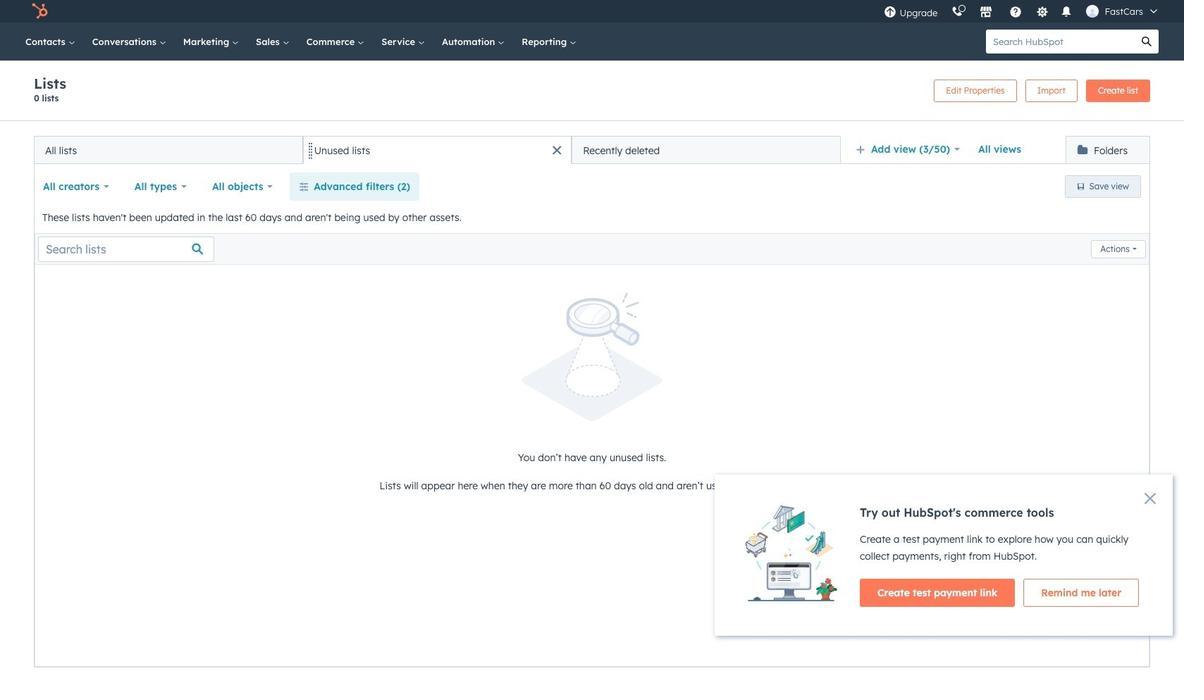 Task type: vqa. For each thing, say whether or not it's contained in the screenshot.
Search lists SEARCH BOX
yes



Task type: describe. For each thing, give the bounding box(es) containing it.
Search HubSpot search field
[[986, 30, 1135, 54]]

christina overa image
[[1086, 5, 1099, 18]]



Task type: locate. For each thing, give the bounding box(es) containing it.
banner
[[34, 75, 1150, 106]]

close image
[[1145, 493, 1156, 505]]

menu
[[877, 0, 1167, 23]]

Search lists search field
[[38, 236, 214, 262]]

marketplaces image
[[980, 6, 993, 19]]



